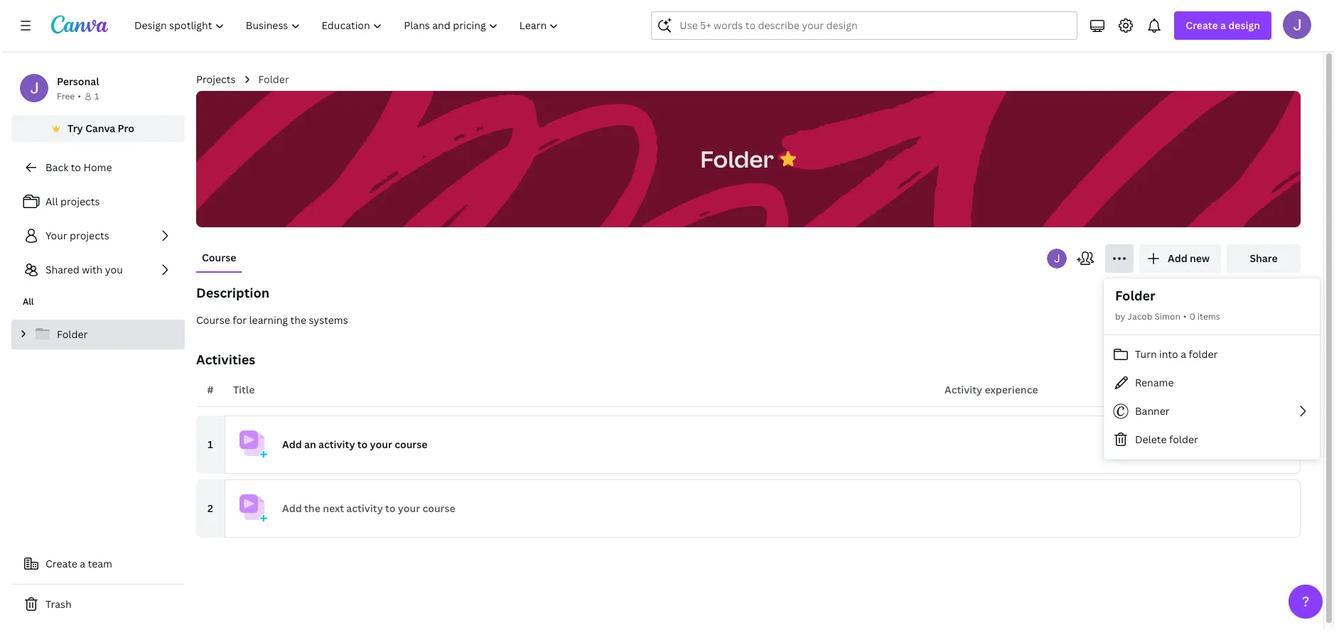 Task type: describe. For each thing, give the bounding box(es) containing it.
shared
[[45, 263, 79, 277]]

1 horizontal spatial your
[[398, 502, 420, 515]]

list containing all projects
[[11, 188, 185, 284]]

•
[[78, 90, 81, 102]]

projects
[[196, 73, 236, 86]]

all for all projects
[[45, 195, 58, 208]]

back
[[45, 161, 68, 174]]

all projects
[[45, 195, 100, 208]]

projects for your projects
[[70, 229, 109, 242]]

add an activity to your course button
[[225, 416, 1301, 474]]

title
[[233, 383, 255, 397]]

1 vertical spatial course
[[423, 502, 455, 515]]

learning
[[249, 313, 288, 327]]

simon
[[1155, 311, 1181, 323]]

back to home link
[[11, 154, 185, 182]]

create a team button
[[11, 550, 185, 579]]

delete folder
[[1135, 433, 1198, 446]]

1 vertical spatial the
[[304, 502, 320, 515]]

free
[[57, 90, 75, 102]]

activity inside dropdown button
[[318, 438, 355, 451]]

turn into a folder button
[[1104, 340, 1320, 369]]

course for course
[[202, 251, 236, 264]]

shared with you link
[[11, 256, 185, 284]]

add for add an activity to your course
[[282, 438, 302, 451]]

for
[[233, 313, 247, 327]]

activities
[[196, 351, 255, 368]]

design
[[1228, 18, 1260, 32]]

your
[[45, 229, 67, 242]]

turn
[[1135, 347, 1157, 361]]

#
[[207, 383, 214, 397]]

try canva pro
[[68, 122, 134, 135]]

1 vertical spatial folder link
[[11, 320, 185, 350]]

trash link
[[11, 591, 185, 619]]

add an activity to your course
[[282, 438, 427, 451]]

turn into a folder
[[1135, 347, 1218, 361]]

add for add new
[[1168, 252, 1188, 265]]

add new button
[[1139, 245, 1221, 273]]

2
[[208, 502, 213, 515]]

delete folder button
[[1104, 426, 1320, 454]]

course for course for learning the systems
[[196, 313, 230, 327]]

back to home
[[45, 161, 112, 174]]

rename
[[1135, 376, 1174, 389]]

create a design
[[1186, 18, 1260, 32]]

your projects link
[[11, 222, 185, 250]]

personal
[[57, 75, 99, 88]]

2 horizontal spatial to
[[385, 502, 396, 515]]

add new
[[1168, 252, 1210, 265]]

canva
[[85, 122, 115, 135]]

1 horizontal spatial folder link
[[258, 72, 289, 87]]

your inside dropdown button
[[370, 438, 392, 451]]

add the next activity to your course
[[282, 502, 455, 515]]

rename button
[[1104, 369, 1320, 397]]

folder inside button
[[700, 143, 774, 174]]

course button
[[196, 245, 242, 272]]

activity experience
[[945, 383, 1038, 397]]

0 horizontal spatial to
[[71, 161, 81, 174]]

delete
[[1135, 433, 1167, 446]]



Task type: locate. For each thing, give the bounding box(es) containing it.
banner
[[1135, 404, 1170, 418]]

1 right •
[[94, 90, 99, 102]]

add for add the next activity to your course
[[282, 502, 302, 515]]

a for team
[[80, 557, 85, 571]]

a
[[1220, 18, 1226, 32], [1181, 347, 1186, 361], [80, 557, 85, 571]]

course inside button
[[196, 313, 230, 327]]

to
[[71, 161, 81, 174], [357, 438, 368, 451], [385, 502, 396, 515]]

next
[[323, 502, 344, 515]]

systems
[[309, 313, 348, 327]]

experience
[[985, 383, 1038, 397]]

an
[[304, 438, 316, 451]]

0 vertical spatial your
[[370, 438, 392, 451]]

projects link
[[196, 72, 236, 87]]

a inside button
[[80, 557, 85, 571]]

add left an
[[282, 438, 302, 451]]

1 horizontal spatial a
[[1181, 347, 1186, 361]]

1 vertical spatial course
[[196, 313, 230, 327]]

projects for all projects
[[60, 195, 100, 208]]

course for learning the systems button
[[196, 313, 1301, 328]]

0 vertical spatial projects
[[60, 195, 100, 208]]

course
[[395, 438, 427, 451], [423, 502, 455, 515]]

0 vertical spatial the
[[290, 313, 306, 327]]

1 vertical spatial to
[[357, 438, 368, 451]]

create left team
[[45, 557, 77, 571]]

free •
[[57, 90, 81, 102]]

1 down #
[[208, 438, 213, 451]]

try
[[68, 122, 83, 135]]

add left next
[[282, 502, 302, 515]]

into
[[1159, 347, 1178, 361]]

activity
[[318, 438, 355, 451], [346, 502, 383, 515]]

activity right an
[[318, 438, 355, 451]]

1 horizontal spatial all
[[45, 195, 58, 208]]

a inside "button"
[[1181, 347, 1186, 361]]

your projects
[[45, 229, 109, 242]]

create for create a team
[[45, 557, 77, 571]]

0 vertical spatial folder link
[[258, 72, 289, 87]]

a left design
[[1220, 18, 1226, 32]]

0 vertical spatial a
[[1220, 18, 1226, 32]]

trash
[[45, 598, 72, 611]]

add
[[1168, 252, 1188, 265], [282, 438, 302, 451], [282, 502, 302, 515]]

folder inside "button"
[[1189, 347, 1218, 361]]

1 horizontal spatial to
[[357, 438, 368, 451]]

jacob
[[1128, 311, 1153, 323]]

1
[[94, 90, 99, 102], [208, 438, 213, 451]]

all
[[45, 195, 58, 208], [23, 296, 34, 308]]

course for learning the systems
[[196, 313, 348, 327]]

0 horizontal spatial your
[[370, 438, 392, 451]]

1 vertical spatial 1
[[208, 438, 213, 451]]

a left team
[[80, 557, 85, 571]]

the right learning
[[290, 313, 306, 327]]

0 vertical spatial add
[[1168, 252, 1188, 265]]

list
[[11, 188, 185, 284]]

with
[[82, 263, 103, 277]]

course
[[202, 251, 236, 264], [196, 313, 230, 327]]

0 horizontal spatial create
[[45, 557, 77, 571]]

2 vertical spatial a
[[80, 557, 85, 571]]

1 vertical spatial add
[[282, 438, 302, 451]]

new
[[1190, 252, 1210, 265]]

0 vertical spatial 1
[[94, 90, 99, 102]]

1 horizontal spatial 1
[[208, 438, 213, 451]]

create
[[1186, 18, 1218, 32], [45, 557, 77, 571]]

2 vertical spatial add
[[282, 502, 302, 515]]

0 vertical spatial course
[[202, 251, 236, 264]]

folder right the delete
[[1169, 433, 1198, 446]]

0 vertical spatial all
[[45, 195, 58, 208]]

top level navigation element
[[125, 11, 571, 40]]

the
[[290, 313, 306, 327], [304, 502, 320, 515]]

share button
[[1227, 245, 1301, 273]]

folder
[[1189, 347, 1218, 361], [1169, 433, 1198, 446]]

folder up "rename" button
[[1189, 347, 1218, 361]]

1 vertical spatial a
[[1181, 347, 1186, 361]]

projects
[[60, 195, 100, 208], [70, 229, 109, 242]]

to right next
[[385, 502, 396, 515]]

0 items
[[1190, 311, 1220, 323]]

all projects link
[[11, 188, 185, 216]]

the left next
[[304, 502, 320, 515]]

a for design
[[1220, 18, 1226, 32]]

create a team
[[45, 557, 112, 571]]

a right into
[[1181, 347, 1186, 361]]

course inside 'button'
[[202, 251, 236, 264]]

1 horizontal spatial create
[[1186, 18, 1218, 32]]

course left for at the left of the page
[[196, 313, 230, 327]]

items
[[1198, 311, 1220, 323]]

1 vertical spatial your
[[398, 502, 420, 515]]

0
[[1190, 311, 1196, 323]]

create inside button
[[45, 557, 77, 571]]

2 vertical spatial to
[[385, 502, 396, 515]]

by
[[1115, 311, 1126, 323]]

add left new
[[1168, 252, 1188, 265]]

0 horizontal spatial folder link
[[11, 320, 185, 350]]

shared with you
[[45, 263, 123, 277]]

activity right next
[[346, 502, 383, 515]]

Search search field
[[680, 12, 1049, 39]]

try canva pro button
[[11, 115, 185, 142]]

by jacob simon
[[1115, 311, 1181, 323]]

1 vertical spatial all
[[23, 296, 34, 308]]

projects down back to home
[[60, 195, 100, 208]]

to right an
[[357, 438, 368, 451]]

None search field
[[651, 11, 1078, 40]]

all for all
[[23, 296, 34, 308]]

folder
[[258, 73, 289, 86], [700, 143, 774, 174], [1115, 287, 1156, 304], [57, 328, 88, 341]]

0 vertical spatial create
[[1186, 18, 1218, 32]]

create a design button
[[1175, 11, 1272, 40]]

all inside 'link'
[[45, 195, 58, 208]]

1 vertical spatial activity
[[346, 502, 383, 515]]

1 vertical spatial folder
[[1169, 433, 1198, 446]]

course inside add an activity to your course dropdown button
[[395, 438, 427, 451]]

you
[[105, 263, 123, 277]]

activity
[[945, 383, 982, 397]]

0 vertical spatial activity
[[318, 438, 355, 451]]

2 horizontal spatial a
[[1220, 18, 1226, 32]]

description
[[196, 284, 269, 301]]

0 horizontal spatial a
[[80, 557, 85, 571]]

share
[[1250, 252, 1278, 265]]

0 horizontal spatial all
[[23, 296, 34, 308]]

0 vertical spatial folder
[[1189, 347, 1218, 361]]

projects inside 'link'
[[60, 195, 100, 208]]

1 vertical spatial projects
[[70, 229, 109, 242]]

a inside dropdown button
[[1220, 18, 1226, 32]]

folder inside button
[[1169, 433, 1198, 446]]

0 horizontal spatial 1
[[94, 90, 99, 102]]

create for create a design
[[1186, 18, 1218, 32]]

home
[[83, 161, 112, 174]]

jacob simon image
[[1283, 11, 1311, 39]]

your
[[370, 438, 392, 451], [398, 502, 420, 515]]

create left design
[[1186, 18, 1218, 32]]

projects right the your
[[70, 229, 109, 242]]

pro
[[118, 122, 134, 135]]

team
[[88, 557, 112, 571]]

folder link down shared with you link
[[11, 320, 185, 350]]

course up description
[[202, 251, 236, 264]]

create inside dropdown button
[[1186, 18, 1218, 32]]

folder link
[[258, 72, 289, 87], [11, 320, 185, 350]]

1 vertical spatial create
[[45, 557, 77, 571]]

access
[[1138, 383, 1172, 397]]

folder link right "projects" link
[[258, 72, 289, 87]]

the inside button
[[290, 313, 306, 327]]

to right back
[[71, 161, 81, 174]]

0 vertical spatial course
[[395, 438, 427, 451]]

0 vertical spatial to
[[71, 161, 81, 174]]

folder button
[[693, 137, 781, 182]]

to inside dropdown button
[[357, 438, 368, 451]]

banner button
[[1104, 397, 1320, 426]]



Task type: vqa. For each thing, say whether or not it's contained in the screenshot.
into
yes



